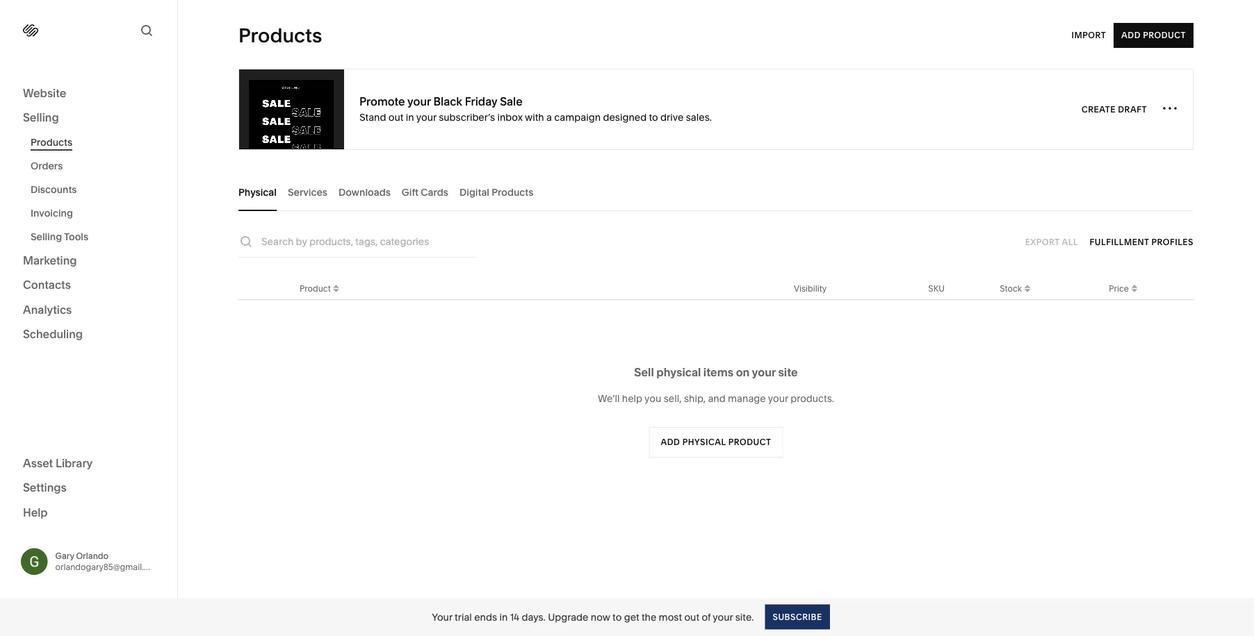 Task type: vqa. For each thing, say whether or not it's contained in the screenshot.
CONTACTS link
yes



Task type: describe. For each thing, give the bounding box(es) containing it.
orders
[[31, 160, 63, 172]]

stock
[[1000, 284, 1022, 294]]

website
[[23, 86, 66, 100]]

website link
[[23, 86, 154, 102]]

products.
[[791, 393, 834, 405]]

manage
[[728, 393, 766, 405]]

we'll
[[598, 393, 620, 405]]

products link
[[31, 131, 162, 154]]

orders link
[[31, 154, 162, 178]]

subscriber's
[[439, 111, 495, 123]]

your trial ends in 14 days. upgrade now to get the most out of your site.
[[432, 612, 754, 624]]

items
[[704, 366, 734, 379]]

create draft button
[[1082, 97, 1147, 122]]

gary
[[55, 552, 74, 562]]

physical for sell
[[657, 366, 701, 379]]

your
[[432, 612, 452, 624]]

and
[[708, 393, 726, 405]]

products inside 'button'
[[492, 186, 534, 198]]

scheduling link
[[23, 327, 154, 343]]

add physical product button
[[649, 428, 783, 458]]

1 horizontal spatial products
[[238, 24, 322, 47]]

add physical product
[[661, 438, 771, 448]]

add for add product
[[1122, 30, 1141, 40]]

subscribe
[[773, 613, 822, 623]]

a
[[547, 111, 552, 123]]

invoicing link
[[31, 202, 162, 225]]

site
[[778, 366, 798, 379]]

profiles
[[1152, 237, 1194, 247]]

add product button
[[1114, 23, 1194, 48]]

services button
[[288, 173, 328, 211]]

of
[[702, 612, 711, 624]]

contacts link
[[23, 278, 154, 294]]

marketing link
[[23, 253, 154, 269]]

gary orlando orlandogary85@gmail.com
[[55, 552, 161, 573]]

import button
[[1072, 23, 1106, 48]]

tools
[[64, 231, 88, 243]]

to inside promote your black friday sale stand out in your subscriber's inbox with a campaign designed to drive sales.
[[649, 111, 658, 123]]

price
[[1109, 284, 1129, 294]]

library
[[56, 457, 93, 470]]

selling for selling
[[23, 111, 59, 124]]

trial
[[455, 612, 472, 624]]

settings link
[[23, 481, 154, 497]]

asset
[[23, 457, 53, 470]]

scheduling
[[23, 328, 83, 341]]

add product
[[1122, 30, 1186, 40]]

draft
[[1118, 104, 1147, 114]]

subscribe button
[[765, 605, 830, 630]]

gift cards
[[402, 186, 448, 198]]

asset library link
[[23, 456, 154, 472]]

Search by products, tags, categories field
[[261, 234, 476, 250]]

product inside add product 'button'
[[1143, 30, 1186, 40]]

your right on
[[752, 366, 776, 379]]

black
[[433, 95, 462, 108]]

14
[[510, 612, 519, 624]]

days.
[[522, 612, 546, 624]]

site.
[[735, 612, 754, 624]]

1 vertical spatial out
[[684, 612, 700, 624]]

invoicing
[[31, 208, 73, 219]]

sell,
[[664, 393, 682, 405]]

your right the of
[[713, 612, 733, 624]]

ends
[[474, 612, 497, 624]]

export all
[[1025, 237, 1079, 247]]

the
[[642, 612, 657, 624]]

sku
[[929, 284, 945, 294]]

your down black
[[416, 111, 437, 123]]

orlandogary85@gmail.com
[[55, 563, 161, 573]]

product
[[728, 438, 771, 448]]

0 horizontal spatial products
[[31, 137, 72, 148]]

create
[[1082, 104, 1116, 114]]

now
[[591, 612, 610, 624]]

inbox
[[497, 111, 523, 123]]

fulfillment
[[1090, 237, 1149, 247]]

on
[[736, 366, 750, 379]]

physical
[[238, 186, 277, 198]]

1 vertical spatial product
[[300, 284, 331, 294]]

1 vertical spatial in
[[500, 612, 508, 624]]

help
[[23, 506, 48, 520]]

help
[[622, 393, 643, 405]]



Task type: locate. For each thing, give the bounding box(es) containing it.
digital
[[460, 186, 489, 198]]

fulfillment profiles
[[1090, 237, 1194, 247]]

most
[[659, 612, 682, 624]]

0 horizontal spatial to
[[613, 612, 622, 624]]

1 horizontal spatial in
[[500, 612, 508, 624]]

selling inside selling tools link
[[31, 231, 62, 243]]

cards
[[421, 186, 448, 198]]

gift
[[402, 186, 419, 198]]

0 horizontal spatial product
[[300, 284, 331, 294]]

help link
[[23, 505, 48, 521]]

friday
[[465, 95, 497, 108]]

to left get
[[613, 612, 622, 624]]

selling down website
[[23, 111, 59, 124]]

1 vertical spatial to
[[613, 612, 622, 624]]

2 horizontal spatial products
[[492, 186, 534, 198]]

1 horizontal spatial product
[[1143, 30, 1186, 40]]

add right import
[[1122, 30, 1141, 40]]

0 horizontal spatial out
[[389, 111, 404, 123]]

visibility
[[794, 284, 827, 294]]

selling
[[23, 111, 59, 124], [31, 231, 62, 243]]

physical button
[[238, 173, 277, 211]]

0 vertical spatial selling
[[23, 111, 59, 124]]

marketing
[[23, 254, 77, 267]]

promote your black friday sale stand out in your subscriber's inbox with a campaign designed to drive sales.
[[359, 95, 712, 123]]

import
[[1072, 30, 1106, 40]]

to left drive
[[649, 111, 658, 123]]

gift cards button
[[402, 173, 448, 211]]

0 vertical spatial products
[[238, 24, 322, 47]]

sell
[[634, 366, 654, 379]]

out down promote
[[389, 111, 404, 123]]

digital products
[[460, 186, 534, 198]]

add down the sell,
[[661, 438, 680, 448]]

in left '14'
[[500, 612, 508, 624]]

your down the 'site'
[[768, 393, 788, 405]]

physical up the sell,
[[657, 366, 701, 379]]

contacts
[[23, 278, 71, 292]]

physical
[[657, 366, 701, 379], [683, 438, 726, 448]]

0 vertical spatial in
[[406, 111, 414, 123]]

1 horizontal spatial add
[[1122, 30, 1141, 40]]

1 vertical spatial add
[[661, 438, 680, 448]]

1 horizontal spatial to
[[649, 111, 658, 123]]

selling tools link
[[31, 225, 162, 249]]

settings
[[23, 482, 67, 495]]

selling inside selling link
[[23, 111, 59, 124]]

selling up marketing
[[31, 231, 62, 243]]

export all button
[[1025, 230, 1079, 255]]

you
[[645, 393, 661, 405]]

0 vertical spatial to
[[649, 111, 658, 123]]

1 vertical spatial physical
[[683, 438, 726, 448]]

drive
[[661, 111, 684, 123]]

discounts
[[31, 184, 77, 196]]

tab list
[[238, 173, 1194, 211]]

all
[[1062, 237, 1079, 247]]

in inside promote your black friday sale stand out in your subscriber's inbox with a campaign designed to drive sales.
[[406, 111, 414, 123]]

analytics
[[23, 303, 72, 317]]

selling tools
[[31, 231, 88, 243]]

campaign
[[554, 111, 601, 123]]

physical down ship,
[[683, 438, 726, 448]]

out left the of
[[684, 612, 700, 624]]

services
[[288, 186, 328, 198]]

downloads button
[[339, 173, 391, 211]]

in right stand
[[406, 111, 414, 123]]

2 vertical spatial products
[[492, 186, 534, 198]]

digital products button
[[460, 173, 534, 211]]

analytics link
[[23, 302, 154, 319]]

0 vertical spatial out
[[389, 111, 404, 123]]

1 vertical spatial selling
[[31, 231, 62, 243]]

out
[[389, 111, 404, 123], [684, 612, 700, 624]]

0 vertical spatial add
[[1122, 30, 1141, 40]]

0 horizontal spatial add
[[661, 438, 680, 448]]

physical inside 'button'
[[683, 438, 726, 448]]

products
[[238, 24, 322, 47], [31, 137, 72, 148], [492, 186, 534, 198]]

with
[[525, 111, 544, 123]]

dropdown icon image
[[331, 281, 342, 292], [1022, 281, 1033, 292], [1129, 281, 1140, 292], [331, 285, 342, 297], [1022, 285, 1033, 297], [1129, 285, 1140, 297]]

selling for selling tools
[[31, 231, 62, 243]]

1 vertical spatial products
[[31, 137, 72, 148]]

discounts link
[[31, 178, 162, 202]]

in
[[406, 111, 414, 123], [500, 612, 508, 624]]

selling link
[[23, 110, 154, 127]]

fulfillment profiles button
[[1090, 230, 1194, 255]]

0 vertical spatial physical
[[657, 366, 701, 379]]

export
[[1025, 237, 1060, 247]]

we'll help you sell, ship, and manage your products.
[[598, 393, 834, 405]]

your
[[407, 95, 431, 108], [416, 111, 437, 123], [752, 366, 776, 379], [768, 393, 788, 405], [713, 612, 733, 624]]

stand
[[359, 111, 386, 123]]

sell physical items on your site
[[634, 366, 798, 379]]

0 horizontal spatial in
[[406, 111, 414, 123]]

1 horizontal spatial out
[[684, 612, 700, 624]]

orlando
[[76, 552, 108, 562]]

upgrade
[[548, 612, 589, 624]]

add for add physical product
[[661, 438, 680, 448]]

physical for add
[[683, 438, 726, 448]]

sale
[[500, 95, 523, 108]]

to
[[649, 111, 658, 123], [613, 612, 622, 624]]

your left black
[[407, 95, 431, 108]]

out inside promote your black friday sale stand out in your subscriber's inbox with a campaign designed to drive sales.
[[389, 111, 404, 123]]

promote
[[359, 95, 405, 108]]

add
[[1122, 30, 1141, 40], [661, 438, 680, 448]]

0 vertical spatial product
[[1143, 30, 1186, 40]]

tab list containing physical
[[238, 173, 1194, 211]]

sales.
[[686, 111, 712, 123]]

ship,
[[684, 393, 706, 405]]

downloads
[[339, 186, 391, 198]]

asset library
[[23, 457, 93, 470]]

create draft
[[1082, 104, 1147, 114]]



